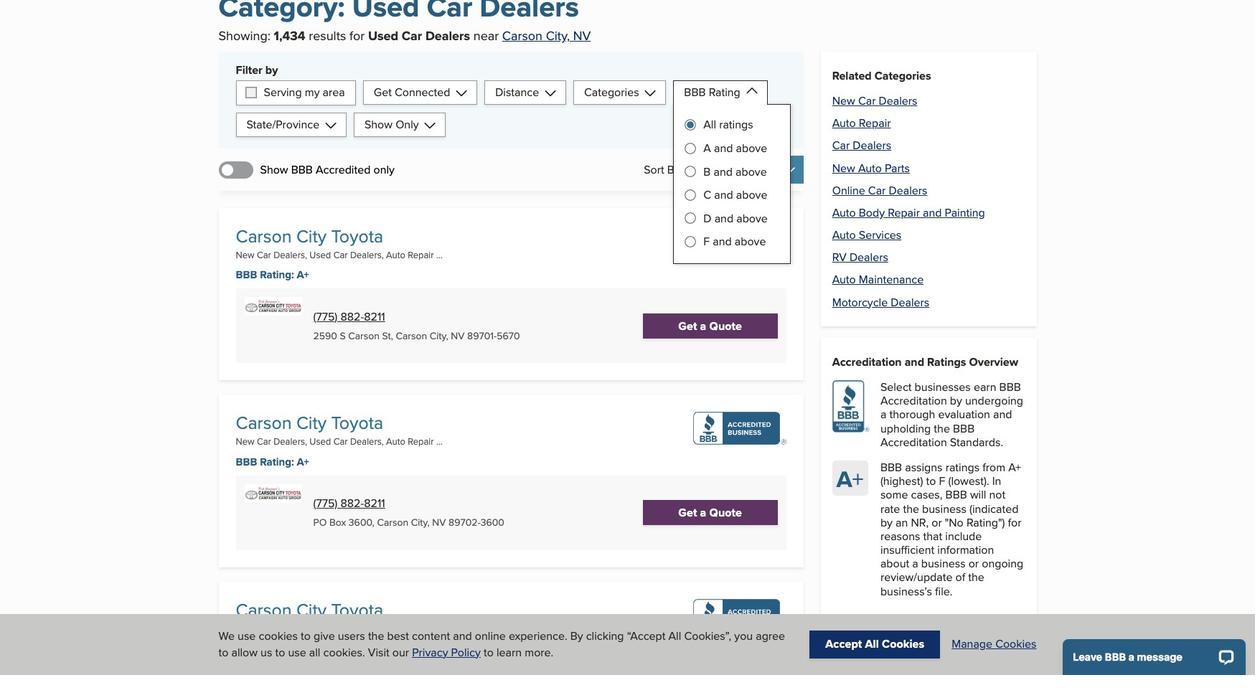 Task type: describe. For each thing, give the bounding box(es) containing it.
... for (775) 882-8211 2590 s carson st , carson city, nv 89701-5670
[[436, 248, 443, 261]]

filter by
[[236, 62, 278, 78]]

motorcycle
[[832, 294, 888, 310]]

we use cookies to give users the best content and online experience. by clicking "accept all cookies", you agree to allow us to use all cookies. visit our
[[219, 628, 785, 661]]

get for (775) 882-8211 2590 s carson st , carson city, nv 89701-5670
[[678, 318, 697, 334]]

city for (775) 882-8211 po box 3600 , carson city, nv 89702-3600
[[296, 410, 327, 436]]

ratings inside the bbb assigns ratings from a+ (highest) to f (lowest). in some cases, bbb will not rate the business (indicated by an nr, or "no rating") for reasons that include insufficient information about a business or ongoing review/update of the business's file.
[[946, 459, 980, 476]]

for?
[[976, 669, 1007, 675]]

get a quote for (775) 882-8211 2590 s carson st , carson city, nv 89701-5670
[[678, 318, 742, 334]]

0 horizontal spatial by
[[265, 62, 278, 78]]

you inside didn't find the business you were looking for?
[[832, 669, 862, 675]]

include
[[945, 528, 982, 545]]

a inside select businesses earn bbb accreditation by undergoing a thorough evaluation and upholding the bbb accreditation standards.
[[880, 406, 887, 423]]

2 vertical spatial accreditation
[[880, 434, 947, 451]]

from
[[983, 459, 1005, 476]]

sort by
[[644, 161, 680, 178]]

manage
[[952, 636, 992, 653]]

rating: for (775) 882-8211 po box 3600 , carson city, nv 89702-3600
[[260, 454, 294, 470]]

and inside the we use cookies to give users the best content and online experience. by clicking "accept all cookies", you agree to allow us to use all cookies. visit our
[[453, 628, 472, 645]]

auto repair link
[[832, 115, 891, 131]]

all inside bbb rating group
[[704, 117, 716, 133]]

+
[[852, 462, 864, 495]]

dealers up auto body repair and painting link
[[889, 182, 928, 199]]

(775) for (775) 882-8211 2590 s carson st , carson city, nv 89701-5670
[[313, 308, 338, 325]]

categories inside filter by element
[[584, 84, 639, 100]]

(775) for (775) 882-8211 po box 3600 , carson city, nv 89702-3600
[[313, 495, 338, 511]]

1 vertical spatial business
[[921, 556, 966, 572]]

1 horizontal spatial categories
[[875, 67, 931, 84]]

online car dealers link
[[832, 182, 928, 199]]

used for 1st carson city toyota link from the bottom
[[310, 622, 331, 635]]

5670
[[497, 328, 520, 343]]

privacy policy to learn more.
[[412, 644, 553, 661]]

didn't find the business you were looking for?
[[832, 647, 1023, 675]]

bbb inside filter by element
[[684, 84, 706, 100]]

the right the of
[[968, 569, 985, 586]]

to left learn
[[484, 644, 494, 661]]

the right rate
[[903, 501, 919, 517]]

experience.
[[509, 628, 567, 645]]

repair right body
[[888, 204, 920, 221]]

only
[[374, 161, 395, 178]]

distance
[[495, 84, 539, 100]]

1 vertical spatial accreditation
[[880, 393, 947, 409]]

will
[[970, 487, 986, 503]]

connected
[[395, 84, 450, 100]]

above for b and above
[[736, 163, 767, 180]]

d and above
[[704, 210, 768, 227]]

a +
[[837, 462, 864, 496]]

cookies",
[[684, 628, 731, 645]]

privacy policy link
[[412, 644, 481, 661]]

and for d and above
[[715, 210, 733, 227]]

give
[[314, 628, 335, 645]]

some
[[880, 487, 908, 503]]

carson city toyota link for (775) 882-8211 po box 3600 , carson city, nv 89702-3600
[[236, 410, 383, 436]]

area
[[323, 84, 345, 101]]

get a quote link for (775) 882-8211 2590 s carson st , carson city, nv 89701-5670
[[643, 313, 778, 339]]

1 horizontal spatial use
[[288, 644, 306, 661]]

b and above
[[704, 163, 767, 180]]

3 accredited business image from the top
[[693, 599, 786, 632]]

toyota for (775) 882-8211 po box 3600 , carson city, nv 89702-3600
[[331, 410, 383, 436]]

0 vertical spatial by
[[667, 161, 680, 178]]

a+ for accredited business image for (775) 882-8211 2590 s carson st , carson city, nv 89701-5670
[[297, 267, 309, 283]]

(lowest).
[[948, 473, 989, 490]]

all inside button
[[865, 636, 879, 653]]

1 vertical spatial or
[[969, 556, 979, 572]]

earn
[[974, 379, 996, 395]]

and for b and above
[[714, 163, 733, 180]]

reasons
[[880, 528, 920, 545]]

above for d and above
[[736, 210, 768, 227]]

filter by element
[[219, 52, 804, 264]]

by inside select businesses earn bbb accreditation by undergoing a thorough evaluation and upholding the bbb accreditation standards.
[[950, 393, 962, 409]]

"no
[[945, 514, 964, 531]]

accredited
[[316, 161, 371, 178]]

bbb rating group
[[685, 117, 779, 250]]

carson city toyota link for (775) 882-8211 2590 s carson st , carson city, nv 89701-5670
[[236, 223, 383, 249]]

accept all cookies
[[825, 636, 924, 653]]

businesses
[[915, 379, 971, 395]]

8211 for (775) 882-8211 2590 s carson st , carson city, nv 89701-5670
[[364, 308, 385, 325]]

ongoing
[[982, 556, 1023, 572]]

that
[[923, 528, 942, 545]]

quote for (775) 882-8211 po box 3600 , carson city, nv 89702-3600
[[709, 504, 742, 521]]

an
[[896, 514, 908, 531]]

toyota for (775) 882-8211 2590 s carson st , carson city, nv 89701-5670
[[331, 223, 383, 249]]

89701-
[[467, 328, 497, 343]]

a for a +
[[837, 462, 852, 496]]

box
[[329, 515, 346, 529]]

overview
[[969, 354, 1018, 370]]

file.
[[935, 583, 953, 600]]

bbb inside button
[[291, 161, 313, 178]]

cases,
[[911, 487, 943, 503]]

rate
[[880, 501, 900, 517]]

cookies inside 'button'
[[995, 636, 1037, 653]]

insufficient
[[880, 542, 935, 558]]

repair for (775) 882-8211 po box 3600 , carson city, nv 89702-3600's accredited business image
[[408, 435, 434, 448]]

serving my area
[[264, 84, 345, 101]]

used for carson city toyota link associated with (775) 882-8211 2590 s carson st , carson city, nv 89701-5670
[[310, 248, 331, 261]]

nv inside (775) 882-8211 po box 3600 , carson city, nv 89702-3600
[[432, 515, 446, 529]]

find
[[885, 647, 916, 674]]

accreditation standards image
[[832, 380, 870, 433]]

auto services link
[[832, 227, 902, 243]]

auto body repair and painting link
[[832, 204, 985, 221]]

accept
[[825, 636, 862, 653]]

a for a and above
[[704, 140, 711, 156]]

we
[[219, 628, 235, 645]]

looking
[[911, 669, 972, 675]]

accreditation and ratings overview
[[832, 354, 1018, 370]]

above for f and above
[[735, 233, 766, 250]]

body
[[859, 204, 885, 221]]

(775) 882-8211 link for (775) 882-8211 2590 s carson st , carson city, nv 89701-5670
[[313, 308, 385, 325]]

were
[[867, 669, 907, 675]]

clicking
[[586, 628, 624, 645]]

3 carson city toyota link from the top
[[236, 597, 383, 623]]

, inside (775) 882-8211 po box 3600 , carson city, nv 89702-3600
[[372, 515, 374, 529]]

parts
[[885, 160, 910, 176]]

to inside the bbb assigns ratings from a+ (highest) to f (lowest). in some cases, bbb will not rate the business (indicated by an nr, or "no rating") for reasons that include insufficient information about a business or ongoing review/update of the business's file.
[[926, 473, 936, 490]]

allow
[[231, 644, 258, 661]]

our
[[392, 644, 409, 661]]

new for (775) 882-8211 po box 3600 , carson city, nv 89702-3600's accredited business image
[[236, 435, 254, 448]]

st
[[382, 328, 391, 343]]

motorcycle dealers link
[[832, 294, 930, 310]]

carson inside showing: 1,434 results for used car dealers near carson city, nv
[[502, 27, 543, 45]]

(775) 882-8211 po box 3600 , carson city, nv 89702-3600
[[313, 495, 504, 529]]

a and above
[[704, 140, 767, 156]]

maintenance
[[859, 272, 924, 288]]

d
[[704, 210, 712, 227]]

dealers down related categories
[[879, 93, 917, 109]]

and for f and above
[[713, 233, 732, 250]]

, inside '(775) 882-8211 2590 s carson st , carson city, nv 89701-5670'
[[391, 328, 393, 343]]

all inside the we use cookies to give users the best content and online experience. by clicking "accept all cookies", you agree to allow us to use all cookies. visit our
[[669, 628, 681, 645]]

content
[[412, 628, 450, 645]]

c
[[704, 187, 711, 203]]

f inside the bbb assigns ratings from a+ (highest) to f (lowest). in some cases, bbb will not rate the business (indicated by an nr, or "no rating") for reasons that include insufficient information about a business or ongoing review/update of the business's file.
[[939, 473, 945, 490]]

us
[[261, 644, 272, 661]]

a+ for (775) 882-8211 po box 3600 , carson city, nv 89702-3600's accredited business image
[[297, 454, 309, 470]]

new auto parts link
[[832, 160, 910, 176]]

best
[[387, 628, 409, 645]]

and inside the new car dealers auto repair car dealers new auto parts online car dealers auto body repair and painting auto services rv dealers auto maintenance motorcycle dealers
[[923, 204, 942, 221]]

new car dealers link
[[832, 93, 917, 109]]

repair for accredited business image for (775) 882-8211 2590 s carson st , carson city, nv 89701-5670
[[408, 248, 434, 261]]

by inside the we use cookies to give users the best content and online experience. by clicking "accept all cookies", you agree to allow us to use all cookies. visit our
[[570, 628, 583, 645]]

(775) 882-8211 link for (775) 882-8211 po box 3600 , carson city, nv 89702-3600
[[313, 495, 385, 511]]

privacy
[[412, 644, 448, 661]]

repair for third accredited business image
[[408, 622, 434, 635]]

online
[[832, 182, 865, 199]]

show bbb accredited only button
[[219, 160, 395, 180]]

(indicated
[[970, 501, 1019, 517]]



Task type: locate. For each thing, give the bounding box(es) containing it.
2 vertical spatial nv
[[432, 515, 446, 529]]

0 vertical spatial (775) 882-8211 link
[[313, 308, 385, 325]]

business's
[[880, 583, 932, 600]]

all right ""accept"
[[669, 628, 681, 645]]

2 (775) 882-8211 link from the top
[[313, 495, 385, 511]]

new for accredited business image for (775) 882-8211 2590 s carson st , carson city, nv 89701-5670
[[236, 248, 254, 261]]

or right the of
[[969, 556, 979, 572]]

1 horizontal spatial ,
[[391, 328, 393, 343]]

1 horizontal spatial all
[[704, 117, 716, 133]]

0 vertical spatial quote
[[709, 318, 742, 334]]

1 (775) 882-8211 link from the top
[[313, 308, 385, 325]]

2 vertical spatial carson city toyota link
[[236, 597, 383, 623]]

0 horizontal spatial ratings
[[719, 117, 753, 133]]

0 vertical spatial carson city toyota new car dealers, used car dealers, auto repair ... bbb rating: a+
[[236, 223, 443, 283]]

and down the earn
[[993, 406, 1012, 423]]

to left allow
[[219, 644, 228, 661]]

0 horizontal spatial f
[[704, 233, 710, 250]]

1 vertical spatial city,
[[430, 328, 448, 343]]

painting
[[945, 204, 985, 221]]

and for c and above
[[714, 187, 733, 203]]

more.
[[525, 644, 553, 661]]

nv inside showing: 1,434 results for used car dealers near carson city, nv
[[573, 27, 591, 45]]

a left the some
[[837, 462, 852, 496]]

nv for st
[[451, 328, 465, 343]]

city for (775) 882-8211 2590 s carson st , carson city, nv 89701-5670
[[296, 223, 327, 249]]

by left the earn
[[950, 393, 962, 409]]

1 rating: from the top
[[260, 267, 294, 283]]

carson city toyota link
[[236, 223, 383, 249], [236, 410, 383, 436], [236, 597, 383, 623]]

cookies.
[[323, 644, 365, 661]]

nr,
[[911, 514, 929, 531]]

0 vertical spatial business
[[922, 501, 967, 517]]

get a quote link for (775) 882-8211 po box 3600 , carson city, nv 89702-3600
[[643, 500, 778, 525]]

the inside didn't find the business you were looking for?
[[921, 647, 947, 674]]

show down the state/province
[[260, 161, 288, 178]]

above up c and above
[[736, 163, 767, 180]]

1 vertical spatial nv
[[451, 328, 465, 343]]

89702-
[[449, 515, 481, 529]]

Sort By button
[[692, 156, 804, 184]]

show inside button
[[260, 161, 288, 178]]

2 get a quote link from the top
[[643, 500, 778, 525]]

1 vertical spatial you
[[832, 669, 862, 675]]

auto maintenance link
[[832, 272, 924, 288]]

ratings
[[927, 354, 966, 370]]

1 vertical spatial 8211
[[364, 495, 385, 511]]

services
[[859, 227, 902, 243]]

repair up (775) 882-8211 po box 3600 , carson city, nv 89702-3600
[[408, 435, 434, 448]]

2 ... from the top
[[436, 435, 443, 448]]

0 horizontal spatial or
[[932, 514, 942, 531]]

"accept
[[627, 628, 666, 645]]

0 vertical spatial ,
[[391, 328, 393, 343]]

repair
[[859, 115, 891, 131], [888, 204, 920, 221], [408, 248, 434, 261], [408, 435, 434, 448], [408, 622, 434, 635]]

882- up the box
[[340, 495, 364, 511]]

1 3600 from the left
[[349, 515, 372, 529]]

ratings inside bbb rating group
[[719, 117, 753, 133]]

0 vertical spatial you
[[734, 628, 753, 645]]

3 ... from the top
[[436, 622, 443, 635]]

1 accredited business image from the top
[[693, 225, 786, 258]]

1 vertical spatial toyota
[[331, 410, 383, 436]]

f inside bbb rating group
[[704, 233, 710, 250]]

to left give
[[301, 628, 311, 645]]

for inside the bbb assigns ratings from a+ (highest) to f (lowest). in some cases, bbb will not rate the business (indicated by an nr, or "no rating") for reasons that include insufficient information about a business or ongoing review/update of the business's file.
[[1008, 514, 1022, 531]]

accreditation up the assigns on the right of page
[[880, 434, 947, 451]]

for right rating")
[[1008, 514, 1022, 531]]

1 882- from the top
[[340, 308, 364, 325]]

accreditation
[[832, 354, 902, 370], [880, 393, 947, 409], [880, 434, 947, 451]]

3 city from the top
[[296, 597, 327, 623]]

above for c and above
[[736, 187, 767, 203]]

1 vertical spatial ...
[[436, 435, 443, 448]]

0 vertical spatial nv
[[573, 27, 591, 45]]

to right the (highest)
[[926, 473, 936, 490]]

0 vertical spatial 882-
[[340, 308, 364, 325]]

0 vertical spatial f
[[704, 233, 710, 250]]

1 horizontal spatial by
[[880, 514, 893, 531]]

all down bbb rating
[[704, 117, 716, 133]]

city, for dealers
[[546, 27, 570, 45]]

1 get a quote link from the top
[[643, 313, 778, 339]]

2 horizontal spatial by
[[950, 393, 962, 409]]

s
[[340, 328, 346, 343]]

use left all
[[288, 644, 306, 661]]

to right us
[[275, 644, 285, 661]]

and for accreditation and ratings overview
[[905, 354, 924, 370]]

0 horizontal spatial show
[[260, 161, 288, 178]]

show inside filter by element
[[364, 116, 393, 133]]

auto
[[832, 115, 856, 131], [858, 160, 882, 176], [832, 204, 856, 221], [832, 227, 856, 243], [386, 248, 405, 261], [832, 272, 856, 288], [386, 435, 405, 448], [386, 622, 405, 635]]

manage cookies
[[952, 636, 1037, 653]]

cookies
[[882, 636, 924, 653], [995, 636, 1037, 653]]

2 vertical spatial by
[[880, 514, 893, 531]]

1 city from the top
[[296, 223, 327, 249]]

2 vertical spatial carson city toyota new car dealers, used car dealers, auto repair ... bbb rating: a+
[[236, 597, 443, 656]]

1 vertical spatial carson city toyota link
[[236, 410, 383, 436]]

and up select
[[905, 354, 924, 370]]

0 vertical spatial by
[[265, 62, 278, 78]]

learn
[[497, 644, 522, 661]]

c and above
[[704, 187, 767, 203]]

2 get a quote from the top
[[678, 504, 742, 521]]

(775) up 2590
[[313, 308, 338, 325]]

car dealers link
[[832, 137, 892, 154]]

city,
[[546, 27, 570, 45], [430, 328, 448, 343], [411, 515, 430, 529]]

2 vertical spatial business
[[952, 647, 1023, 674]]

1 horizontal spatial cookies
[[995, 636, 1037, 653]]

0 vertical spatial show
[[364, 116, 393, 133]]

for
[[349, 27, 365, 45], [1008, 514, 1022, 531]]

1 quote from the top
[[709, 318, 742, 334]]

use right we
[[238, 628, 256, 645]]

by right sort
[[667, 161, 680, 178]]

8211 inside (775) 882-8211 po box 3600 , carson city, nv 89702-3600
[[364, 495, 385, 511]]

(775) 882-8211 link up the s
[[313, 308, 385, 325]]

1 vertical spatial show
[[260, 161, 288, 178]]

1 vertical spatial (775) 882-8211 link
[[313, 495, 385, 511]]

cookies up the for?
[[995, 636, 1037, 653]]

and down "all ratings"
[[714, 140, 733, 156]]

a
[[704, 140, 711, 156], [837, 462, 852, 496]]

and right c
[[714, 187, 733, 203]]

1 horizontal spatial or
[[969, 556, 979, 572]]

0 horizontal spatial a
[[704, 140, 711, 156]]

1 vertical spatial get a quote
[[678, 504, 742, 521]]

car
[[402, 27, 422, 45], [858, 93, 876, 109], [832, 137, 850, 154], [868, 182, 886, 199], [257, 248, 271, 261], [333, 248, 348, 261], [257, 435, 271, 448], [333, 435, 348, 448], [257, 622, 271, 635], [333, 622, 348, 635]]

0 vertical spatial toyota
[[331, 223, 383, 249]]

and inside select businesses earn bbb accreditation by undergoing a thorough evaluation and upholding the bbb accreditation standards.
[[993, 406, 1012, 423]]

0 horizontal spatial 3600
[[349, 515, 372, 529]]

a+ inside the bbb assigns ratings from a+ (highest) to f (lowest). in some cases, bbb will not rate the business (indicated by an nr, or "no rating") for reasons that include insufficient information about a business or ongoing review/update of the business's file.
[[1008, 459, 1021, 476]]

882- up the s
[[340, 308, 364, 325]]

ratings down standards.
[[946, 459, 980, 476]]

1 (775) from the top
[[313, 308, 338, 325]]

manage cookies button
[[952, 636, 1037, 653]]

bbb rating
[[684, 84, 740, 100]]

my
[[305, 84, 320, 101]]

882- inside '(775) 882-8211 2590 s carson st , carson city, nv 89701-5670'
[[340, 308, 364, 325]]

2 vertical spatial get
[[678, 504, 697, 521]]

2 vertical spatial city
[[296, 597, 327, 623]]

for right the results
[[349, 27, 365, 45]]

agree
[[756, 628, 785, 645]]

0 vertical spatial ratings
[[719, 117, 753, 133]]

(775) inside (775) 882-8211 po box 3600 , carson city, nv 89702-3600
[[313, 495, 338, 511]]

1 carson city toyota new car dealers, used car dealers, auto repair ... bbb rating: a+ from the top
[[236, 223, 443, 283]]

results
[[309, 27, 346, 45]]

city, inside '(775) 882-8211 2590 s carson st , carson city, nv 89701-5670'
[[430, 328, 448, 343]]

serving
[[264, 84, 302, 101]]

all ratings
[[704, 117, 753, 133]]

1 get a quote from the top
[[678, 318, 742, 334]]

and right d at top right
[[715, 210, 733, 227]]

0 vertical spatial for
[[349, 27, 365, 45]]

2 vertical spatial rating:
[[260, 641, 294, 656]]

882- inside (775) 882-8211 po box 3600 , carson city, nv 89702-3600
[[340, 495, 364, 511]]

a inside the bbb assigns ratings from a+ (highest) to f (lowest). in some cases, bbb will not rate the business (indicated by an nr, or "no rating") for reasons that include insufficient information about a business or ongoing review/update of the business's file.
[[912, 556, 918, 572]]

0 vertical spatial or
[[932, 514, 942, 531]]

dealers down auto services link
[[850, 249, 888, 266]]

1 vertical spatial a
[[837, 462, 852, 496]]

all right accept
[[865, 636, 879, 653]]

above for a and above
[[736, 140, 767, 156]]

0 vertical spatial 8211
[[364, 308, 385, 325]]

0 vertical spatial (775)
[[313, 308, 338, 325]]

get inside filter by element
[[374, 84, 392, 100]]

by left an
[[880, 514, 893, 531]]

new car dealers auto repair car dealers new auto parts online car dealers auto body repair and painting auto services rv dealers auto maintenance motorcycle dealers
[[832, 93, 985, 310]]

0 horizontal spatial cookies
[[882, 636, 924, 653]]

2 toyota from the top
[[331, 410, 383, 436]]

1 vertical spatial carson city toyota new car dealers, used car dealers, auto repair ... bbb rating: a+
[[236, 410, 443, 470]]

1 vertical spatial for
[[1008, 514, 1022, 531]]

f and above
[[704, 233, 766, 250]]

(775) 882-8211 link up the box
[[313, 495, 385, 511]]

0 vertical spatial city
[[296, 223, 327, 249]]

repair up '(775) 882-8211 2590 s carson st , carson city, nv 89701-5670'
[[408, 248, 434, 261]]

sort
[[644, 161, 664, 178]]

online
[[475, 628, 506, 645]]

0 vertical spatial get
[[374, 84, 392, 100]]

8211 inside '(775) 882-8211 2590 s carson st , carson city, nv 89701-5670'
[[364, 308, 385, 325]]

2 quote from the top
[[709, 504, 742, 521]]

po
[[313, 515, 327, 529]]

accreditation up select
[[832, 354, 902, 370]]

near
[[473, 27, 499, 45]]

0 horizontal spatial ,
[[372, 515, 374, 529]]

only
[[396, 116, 419, 133]]

accreditation up upholding
[[880, 393, 947, 409]]

get for (775) 882-8211 po box 3600 , carson city, nv 89702-3600
[[678, 504, 697, 521]]

1 vertical spatial get
[[678, 318, 697, 334]]

1 vertical spatial (775)
[[313, 495, 338, 511]]

1 vertical spatial rating:
[[260, 454, 294, 470]]

cookies up were
[[882, 636, 924, 653]]

0 horizontal spatial categories
[[584, 84, 639, 100]]

dealers up new auto parts link
[[853, 137, 892, 154]]

the left best
[[368, 628, 384, 645]]

0 vertical spatial carson city toyota link
[[236, 223, 383, 249]]

above down c and above
[[736, 210, 768, 227]]

nv inside '(775) 882-8211 2590 s carson st , carson city, nv 89701-5670'
[[451, 328, 465, 343]]

and down d and above
[[713, 233, 732, 250]]

1 8211 from the top
[[364, 308, 385, 325]]

(775) 882-8211 link
[[313, 308, 385, 325], [313, 495, 385, 511]]

0 vertical spatial accredited business image
[[693, 225, 786, 258]]

2 vertical spatial city,
[[411, 515, 430, 529]]

all
[[309, 644, 320, 661]]

showing:
[[219, 27, 270, 45]]

information
[[937, 542, 994, 558]]

for inside showing: 1,434 results for used car dealers near carson city, nv
[[349, 27, 365, 45]]

in
[[992, 473, 1001, 490]]

by
[[667, 161, 680, 178], [570, 628, 583, 645]]

city
[[296, 223, 327, 249], [296, 410, 327, 436], [296, 597, 327, 623]]

rating: for (775) 882-8211 2590 s carson st , carson city, nv 89701-5670
[[260, 267, 294, 283]]

2 8211 from the top
[[364, 495, 385, 511]]

rating
[[709, 84, 740, 100]]

f left the (lowest).
[[939, 473, 945, 490]]

0 horizontal spatial you
[[734, 628, 753, 645]]

a+ for third accredited business image
[[297, 641, 309, 656]]

2 carson city toyota link from the top
[[236, 410, 383, 436]]

882- for (775) 882-8211 2590 s carson st , carson city, nv 89701-5670
[[340, 308, 364, 325]]

1 vertical spatial ratings
[[946, 459, 980, 476]]

(775) inside '(775) 882-8211 2590 s carson st , carson city, nv 89701-5670'
[[313, 308, 338, 325]]

city, inside (775) 882-8211 po box 3600 , carson city, nv 89702-3600
[[411, 515, 430, 529]]

state/province
[[247, 116, 319, 133]]

show only
[[364, 116, 419, 133]]

0 horizontal spatial nv
[[432, 515, 446, 529]]

1 horizontal spatial ratings
[[946, 459, 980, 476]]

rv dealers link
[[832, 249, 888, 266]]

business inside didn't find the business you were looking for?
[[952, 647, 1023, 674]]

1 horizontal spatial show
[[364, 116, 393, 133]]

or right 'nr,'
[[932, 514, 942, 531]]

2 rating: from the top
[[260, 454, 294, 470]]

by inside the bbb assigns ratings from a+ (highest) to f (lowest). in some cases, bbb will not rate the business (indicated by an nr, or "no rating") for reasons that include insufficient information about a business or ongoing review/update of the business's file.
[[880, 514, 893, 531]]

repair down new car dealers link
[[859, 115, 891, 131]]

by right filter
[[265, 62, 278, 78]]

2 3600 from the left
[[481, 515, 504, 529]]

0 horizontal spatial use
[[238, 628, 256, 645]]

0 vertical spatial ...
[[436, 248, 443, 261]]

carson city toyota new car dealers, used car dealers, auto repair ... bbb rating: a+ for (775) 882-8211 2590 s carson st , carson city, nv 89701-5670
[[236, 223, 443, 283]]

1 vertical spatial ,
[[372, 515, 374, 529]]

2 accredited business image from the top
[[693, 412, 786, 445]]

show for show bbb accredited only
[[260, 161, 288, 178]]

and left the painting at top
[[923, 204, 942, 221]]

1 vertical spatial quote
[[709, 504, 742, 521]]

show left only
[[364, 116, 393, 133]]

1 vertical spatial 882-
[[340, 495, 364, 511]]

business
[[922, 501, 967, 517], [921, 556, 966, 572], [952, 647, 1023, 674]]

bbb assigns ratings from a+ (highest) to f (lowest). in some cases, bbb will not rate the business (indicated by an nr, or "no rating") for reasons that include insufficient information about a business or ongoing review/update of the business's file.
[[880, 459, 1023, 600]]

to
[[926, 473, 936, 490], [301, 628, 311, 645], [219, 644, 228, 661], [275, 644, 285, 661], [484, 644, 494, 661]]

ratings up a and above
[[719, 117, 753, 133]]

city, for st
[[430, 328, 448, 343]]

toyota
[[331, 223, 383, 249], [331, 410, 383, 436], [331, 597, 383, 623]]

1 horizontal spatial for
[[1008, 514, 1022, 531]]

a+
[[297, 267, 309, 283], [297, 454, 309, 470], [1008, 459, 1021, 476], [297, 641, 309, 656]]

0 horizontal spatial all
[[669, 628, 681, 645]]

repair up privacy
[[408, 622, 434, 635]]

0 vertical spatial rating:
[[260, 267, 294, 283]]

2 (775) from the top
[[313, 495, 338, 511]]

0 vertical spatial a
[[704, 140, 711, 156]]

carson city toyota new car dealers, used car dealers, auto repair ... bbb rating: a+ for (775) 882-8211 po box 3600 , carson city, nv 89702-3600
[[236, 410, 443, 470]]

above up b and above
[[736, 140, 767, 156]]

1 horizontal spatial 3600
[[481, 515, 504, 529]]

used
[[368, 27, 398, 45], [310, 248, 331, 261], [310, 435, 331, 448], [310, 622, 331, 635]]

accredited business image
[[693, 225, 786, 258], [693, 412, 786, 445], [693, 599, 786, 632]]

0 horizontal spatial for
[[349, 27, 365, 45]]

dealers left near
[[425, 27, 470, 45]]

1 horizontal spatial by
[[667, 161, 680, 178]]

you down accept
[[832, 669, 862, 675]]

0 vertical spatial accreditation
[[832, 354, 902, 370]]

2 vertical spatial accredited business image
[[693, 599, 786, 632]]

get
[[374, 84, 392, 100], [678, 318, 697, 334], [678, 504, 697, 521]]

nv for dealers
[[573, 27, 591, 45]]

1 vertical spatial city
[[296, 410, 327, 436]]

2 horizontal spatial all
[[865, 636, 879, 653]]

1 ... from the top
[[436, 248, 443, 261]]

2590
[[313, 328, 337, 343]]

1 vertical spatial accredited business image
[[693, 412, 786, 445]]

rating")
[[967, 514, 1005, 531]]

8211 for (775) 882-8211 po box 3600 , carson city, nv 89702-3600
[[364, 495, 385, 511]]

0 vertical spatial get a quote link
[[643, 313, 778, 339]]

quote for (775) 882-8211 2590 s carson st , carson city, nv 89701-5670
[[709, 318, 742, 334]]

showing: 1,434 results for used car dealers near carson city, nv
[[219, 27, 591, 45]]

and left online
[[453, 628, 472, 645]]

, right the s
[[391, 328, 393, 343]]

1 cookies from the left
[[882, 636, 924, 653]]

visit
[[368, 644, 389, 661]]

related
[[832, 67, 872, 84]]

select businesses earn bbb accreditation by undergoing a thorough evaluation and upholding the bbb accreditation standards.
[[880, 379, 1023, 451]]

a
[[700, 318, 706, 334], [880, 406, 887, 423], [700, 504, 706, 521], [912, 556, 918, 572]]

1 vertical spatial by
[[950, 393, 962, 409]]

you inside the we use cookies to give users the best content and online experience. by clicking "accept all cookies", you agree to allow us to use all cookies. visit our
[[734, 628, 753, 645]]

accredited business image for (775) 882-8211 po box 3600 , carson city, nv 89702-3600
[[693, 412, 786, 445]]

a inside group
[[704, 140, 711, 156]]

city, left 89701-
[[430, 328, 448, 343]]

3600
[[349, 515, 372, 529], [481, 515, 504, 529]]

f
[[704, 233, 710, 250], [939, 473, 945, 490]]

dealers down maintenance
[[891, 294, 930, 310]]

2 cookies from the left
[[995, 636, 1037, 653]]

rv
[[832, 249, 847, 266]]

1 vertical spatial f
[[939, 473, 945, 490]]

... for (775) 882-8211 po box 3600 , carson city, nv 89702-3600
[[436, 435, 443, 448]]

dealers
[[425, 27, 470, 45], [879, 93, 917, 109], [853, 137, 892, 154], [889, 182, 928, 199], [850, 249, 888, 266], [891, 294, 930, 310]]

and for a and above
[[714, 140, 733, 156]]

cookies inside button
[[882, 636, 924, 653]]

1 horizontal spatial a
[[837, 462, 852, 496]]

the inside the we use cookies to give users the best content and online experience. by clicking "accept all cookies", you agree to allow us to use all cookies. visit our
[[368, 628, 384, 645]]

above down sort by button
[[736, 187, 767, 203]]

1 horizontal spatial f
[[939, 473, 945, 490]]

2 vertical spatial ...
[[436, 622, 443, 635]]

of
[[956, 569, 965, 586]]

the inside select businesses earn bbb accreditation by undergoing a thorough evaluation and upholding the bbb accreditation standards.
[[934, 420, 950, 437]]

1 carson city toyota link from the top
[[236, 223, 383, 249]]

show for show only
[[364, 116, 393, 133]]

and right "b"
[[714, 163, 733, 180]]

1 vertical spatial by
[[570, 628, 583, 645]]

about
[[880, 556, 909, 572]]

, right the box
[[372, 515, 374, 529]]

3 carson city toyota new car dealers, used car dealers, auto repair ... bbb rating: a+ from the top
[[236, 597, 443, 656]]

882- for (775) 882-8211 po box 3600 , carson city, nv 89702-3600
[[340, 495, 364, 511]]

quote
[[709, 318, 742, 334], [709, 504, 742, 521]]

city, right near
[[546, 27, 570, 45]]

you left agree
[[734, 628, 753, 645]]

a up "b"
[[704, 140, 711, 156]]

1 horizontal spatial you
[[832, 669, 862, 675]]

city, left 89702-
[[411, 515, 430, 529]]

used for (775) 882-8211 po box 3600 , carson city, nv 89702-3600's carson city toyota link
[[310, 435, 331, 448]]

policy
[[451, 644, 481, 661]]

3 toyota from the top
[[331, 597, 383, 623]]

above down d and above
[[735, 233, 766, 250]]

carson inside (775) 882-8211 po box 3600 , carson city, nv 89702-3600
[[377, 515, 408, 529]]

didn't
[[832, 647, 880, 674]]

the right 'find'
[[921, 647, 947, 674]]

1 toyota from the top
[[331, 223, 383, 249]]

f down d at top right
[[704, 233, 710, 250]]

get a quote for (775) 882-8211 po box 3600 , carson city, nv 89702-3600
[[678, 504, 742, 521]]

city, inside showing: 1,434 results for used car dealers near carson city, nv
[[546, 27, 570, 45]]

3 rating: from the top
[[260, 641, 294, 656]]

assigns
[[905, 459, 943, 476]]

show bbb accredited only
[[260, 161, 395, 178]]

0 vertical spatial city,
[[546, 27, 570, 45]]

new for third accredited business image
[[236, 622, 254, 635]]

0 horizontal spatial by
[[570, 628, 583, 645]]

(775) up po
[[313, 495, 338, 511]]

2 882- from the top
[[340, 495, 364, 511]]

2 vertical spatial toyota
[[331, 597, 383, 623]]

2 city from the top
[[296, 410, 327, 436]]

by left clicking
[[570, 628, 583, 645]]

or
[[932, 514, 942, 531], [969, 556, 979, 572]]

accredited business image for (775) 882-8211 2590 s carson st , carson city, nv 89701-5670
[[693, 225, 786, 258]]

you
[[734, 628, 753, 645], [832, 669, 862, 675]]

2 carson city toyota new car dealers, used car dealers, auto repair ... bbb rating: a+ from the top
[[236, 410, 443, 470]]

the right upholding
[[934, 420, 950, 437]]



Task type: vqa. For each thing, say whether or not it's contained in the screenshot.
rightmost THE OWNER?
no



